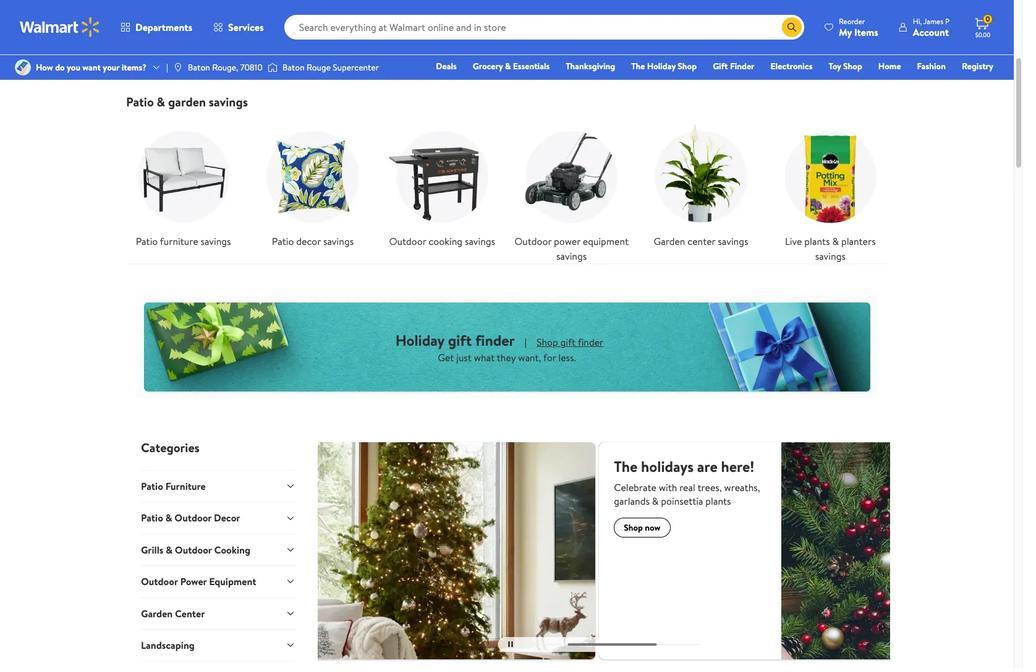 Task type: locate. For each thing, give the bounding box(es) containing it.
0 horizontal spatial the
[[632, 60, 646, 72]]

walmart image
[[20, 17, 100, 37]]

the right thanksgiving 'link'
[[632, 60, 646, 72]]

 image for baton rouge, 70810
[[173, 62, 183, 72]]

& inside grocery & essentials link
[[505, 60, 511, 72]]

savings
[[209, 93, 248, 110], [201, 234, 231, 248], [323, 234, 354, 248], [465, 234, 496, 248], [718, 234, 749, 248], [557, 249, 587, 263], [816, 249, 846, 263]]

plants
[[805, 234, 831, 248], [899, 494, 925, 508]]

patio up grills
[[141, 511, 163, 525]]

deals link
[[431, 59, 463, 73]]

list
[[119, 109, 896, 264]]

outdoor inside outdoor power equipment savings
[[515, 234, 552, 248]]

baton for baton rouge supercenter
[[283, 61, 305, 74]]

 image right 70810
[[268, 61, 278, 74]]

 image left how
[[15, 59, 31, 75]]

& right grocery at the top of page
[[505, 60, 511, 72]]

trees right christmas
[[323, 457, 345, 470]]

account
[[914, 25, 950, 39]]

&
[[505, 60, 511, 72], [157, 93, 165, 110], [833, 234, 840, 248], [846, 494, 852, 508], [235, 507, 241, 520], [166, 511, 172, 525], [166, 543, 173, 557]]

gift left what
[[448, 330, 472, 351]]

patio left decor
[[272, 234, 294, 248]]

rouge
[[307, 61, 331, 74]]

essentials
[[513, 60, 550, 72]]

what
[[474, 351, 495, 364]]

with
[[852, 481, 871, 494]]

shop up for
[[537, 335, 558, 349]]

grills & outdoor cooking
[[141, 543, 251, 557]]

finder for holiday gift finder
[[476, 330, 515, 351]]

0 horizontal spatial baton
[[188, 61, 210, 74]]

& down the patio furniture
[[166, 511, 172, 525]]

0 vertical spatial the
[[632, 60, 646, 72]]

items
[[855, 25, 879, 39]]

supercenter
[[333, 61, 379, 74]]

list containing patio furniture savings
[[119, 109, 896, 264]]

1 horizontal spatial plants
[[899, 494, 925, 508]]

patio left the furniture
[[136, 234, 158, 248]]

1 vertical spatial plants
[[899, 494, 925, 508]]

1 horizontal spatial the
[[807, 456, 831, 477]]

& left planters
[[833, 234, 840, 248]]

garden
[[654, 234, 686, 248], [141, 607, 173, 620]]

grills
[[141, 543, 164, 557]]

the holidays are here! celebrate with real trees, wreaths, garlands & poinsettia plants
[[807, 456, 954, 508]]

$35
[[366, 493, 381, 507]]

& left up.
[[235, 507, 241, 520]]

& inside grills & outdoor cooking dropdown button
[[166, 543, 173, 557]]

garden center button
[[141, 597, 296, 629]]

power
[[180, 575, 207, 588]]

outdoor for power
[[141, 575, 178, 588]]

patio inside "link"
[[136, 234, 158, 248]]

just
[[457, 351, 472, 364]]

1 vertical spatial the
[[807, 456, 831, 477]]

shop gift finder
[[537, 335, 604, 349]]

| right items?
[[166, 61, 168, 74]]

baton left rouge
[[283, 61, 305, 74]]

 image for how do you want your items?
[[15, 59, 31, 75]]

1 horizontal spatial gift
[[561, 335, 576, 349]]

1 vertical spatial garden
[[141, 607, 173, 620]]

gift
[[448, 330, 472, 351], [561, 335, 576, 349]]

patio for patio decor savings
[[272, 234, 294, 248]]

0 horizontal spatial gift
[[448, 330, 472, 351]]

the holiday shop
[[632, 60, 697, 72]]

plants right live
[[805, 234, 831, 248]]

savings inside live plants & planters savings
[[816, 249, 846, 263]]

up
[[283, 468, 299, 489]]

patio furniture button
[[141, 470, 296, 502]]

patio left furniture
[[141, 479, 163, 493]]

registry one debit
[[899, 60, 994, 90]]

0 vertical spatial holiday
[[648, 60, 676, 72]]

plants right real at the right bottom
[[899, 494, 925, 508]]

garden
[[168, 93, 206, 110]]

0 vertical spatial plants
[[805, 234, 831, 248]]

2 horizontal spatial  image
[[268, 61, 278, 74]]

| up want,
[[525, 335, 527, 349]]

patio for patio furniture
[[141, 479, 163, 493]]

outdoor up power
[[175, 543, 212, 557]]

0 vertical spatial garden
[[654, 234, 686, 248]]

cut
[[262, 457, 276, 470]]

the
[[303, 468, 324, 489]]

savings down power at the right top
[[557, 249, 587, 263]]

0 vertical spatial trees
[[323, 457, 345, 470]]

departments button
[[110, 12, 203, 42]]

grocery & essentials link
[[468, 59, 556, 73]]

gift up less.
[[561, 335, 576, 349]]

the inside "the holiday shop" link
[[632, 60, 646, 72]]

2 baton from the left
[[283, 61, 305, 74]]

landscaping
[[141, 638, 195, 652]]

outdoor left cooking
[[389, 234, 427, 248]]

 image
[[15, 59, 31, 75], [268, 61, 278, 74], [173, 62, 183, 72]]

holiday left 'gift'
[[648, 60, 676, 72]]

shop now
[[817, 522, 854, 534]]

savings down planters
[[816, 249, 846, 263]]

patio & outdoor decor button
[[141, 502, 296, 534]]

1 horizontal spatial garden
[[654, 234, 686, 248]]

1 horizontal spatial baton
[[283, 61, 305, 74]]

1 vertical spatial |
[[525, 335, 527, 349]]

on
[[328, 493, 339, 507]]

$0.00
[[976, 30, 991, 39]]

1 baton from the left
[[188, 61, 210, 74]]

holiday
[[648, 60, 676, 72], [396, 330, 445, 351]]

& left with
[[846, 494, 852, 508]]

garden inside dropdown button
[[141, 607, 173, 620]]

outdoor for power
[[515, 234, 552, 248]]

0 horizontal spatial garden
[[141, 607, 173, 620]]

the up celebrate
[[807, 456, 831, 477]]

patio for patio & outdoor decor
[[141, 511, 163, 525]]

0 horizontal spatial finder
[[476, 330, 515, 351]]

outdoor inside 'link'
[[389, 234, 427, 248]]

0 horizontal spatial  image
[[15, 59, 31, 75]]

patio
[[126, 93, 154, 110], [136, 234, 158, 248], [272, 234, 294, 248], [141, 479, 163, 493], [141, 511, 163, 525]]

gift for holiday
[[448, 330, 472, 351]]

carousel controls navigation
[[401, 54, 613, 69], [498, 637, 710, 652]]

0
[[986, 14, 991, 24]]

up.
[[244, 507, 256, 520]]

outdoor down grills
[[141, 575, 178, 588]]

grills & outdoor cooking button
[[141, 534, 296, 566]]

center
[[688, 234, 716, 248]]

electronics
[[771, 60, 813, 72]]

patio furniture
[[141, 479, 206, 493]]

baton
[[188, 61, 210, 74], [283, 61, 305, 74]]

baton left rouge,
[[188, 61, 210, 74]]

garden for garden center
[[141, 607, 173, 620]]

cooking
[[214, 543, 251, 557]]

one
[[899, 77, 918, 90]]

outdoor power equipment savings link
[[515, 119, 629, 264]]

1 vertical spatial holiday
[[396, 330, 445, 351]]

savings inside outdoor power equipment savings
[[557, 249, 587, 263]]

one debit link
[[894, 77, 947, 90]]

outdoor left power at the right top
[[515, 234, 552, 248]]

live plants & planters savings
[[786, 234, 876, 263]]

categories
[[141, 439, 200, 456]]

savings right cooking
[[465, 234, 496, 248]]

1 horizontal spatial finder
[[578, 335, 604, 349]]

& right grills
[[166, 543, 173, 557]]

savings right the furniture
[[201, 234, 231, 248]]

you
[[67, 61, 80, 74]]

poinsettia
[[855, 494, 897, 508]]

garden center
[[141, 607, 205, 620]]

trees right on
[[342, 493, 363, 507]]

 image up garden
[[173, 62, 183, 72]]

& inside patio & outdoor decor dropdown button
[[166, 511, 172, 525]]

0 vertical spatial |
[[166, 61, 168, 74]]

1 horizontal spatial  image
[[173, 62, 183, 72]]

trees,
[[891, 481, 915, 494]]

outdoor power equipment button
[[141, 566, 296, 597]]

0 horizontal spatial plants
[[805, 234, 831, 248]]

landscaping button
[[141, 629, 296, 661]]

the inside the holidays are here! celebrate with real trees, wreaths, garlands & poinsettia plants
[[807, 456, 831, 477]]

for
[[544, 351, 556, 364]]

pause image
[[411, 59, 416, 64]]

patio down items?
[[126, 93, 154, 110]]

hi, james p account
[[914, 16, 950, 39]]

grocery & essentials
[[473, 60, 550, 72]]

outdoor
[[389, 234, 427, 248], [515, 234, 552, 248], [175, 511, 212, 525], [175, 543, 212, 557], [141, 575, 178, 588]]

garlands
[[807, 494, 843, 508]]

the for holiday
[[632, 60, 646, 72]]

holiday left the just on the bottom
[[396, 330, 445, 351]]

& inside fresh-cut christmas trees spruce up the holiday receive free shipping on trees $35 & up.
[[235, 507, 241, 520]]

finder
[[476, 330, 515, 351], [578, 335, 604, 349]]



Task type: vqa. For each thing, say whether or not it's contained in the screenshot.
remove icon
no



Task type: describe. For each thing, give the bounding box(es) containing it.
celebrate
[[807, 481, 850, 494]]

patio decor savings
[[272, 234, 354, 248]]

shop right toy
[[844, 60, 863, 72]]

my
[[839, 25, 853, 39]]

savings right center
[[718, 234, 749, 248]]

holidays
[[835, 456, 887, 477]]

shop left 'gift'
[[678, 60, 697, 72]]

reorder
[[839, 16, 866, 26]]

gift
[[713, 60, 728, 72]]

garden for garden center savings
[[654, 234, 686, 248]]

 image for baton rouge supercenter
[[268, 61, 278, 74]]

0 horizontal spatial holiday
[[396, 330, 445, 351]]

outdoor for cooking
[[389, 234, 427, 248]]

shop now link
[[807, 518, 864, 538]]

holiday gift finder. get just what they want, for less. image
[[136, 294, 878, 400]]

plants inside live plants & planters savings
[[805, 234, 831, 248]]

gift finder link
[[708, 59, 761, 73]]

less.
[[559, 351, 576, 364]]

furniture
[[166, 479, 206, 493]]

1 horizontal spatial holiday
[[648, 60, 676, 72]]

& inside live plants & planters savings
[[833, 234, 840, 248]]

savings right decor
[[323, 234, 354, 248]]

services button
[[203, 12, 274, 42]]

gift finder
[[713, 60, 755, 72]]

toy
[[829, 60, 842, 72]]

james
[[924, 16, 944, 26]]

search icon image
[[787, 22, 797, 32]]

outdoor power equipment
[[141, 575, 256, 588]]

Search search field
[[284, 15, 805, 40]]

walmart+ link
[[952, 77, 1000, 90]]

1 horizontal spatial |
[[525, 335, 527, 349]]

do
[[55, 61, 65, 74]]

outdoor cooking savings
[[389, 234, 496, 248]]

70810
[[241, 61, 263, 74]]

0 vertical spatial carousel controls navigation
[[401, 54, 613, 69]]

outdoor up grills & outdoor cooking
[[175, 511, 212, 525]]

patio furniture savings link
[[126, 119, 241, 249]]

departments
[[135, 20, 192, 34]]

electronics link
[[766, 59, 819, 73]]

the for holidays
[[807, 456, 831, 477]]

Walmart Site-Wide search field
[[284, 15, 805, 40]]

savings down rouge,
[[209, 93, 248, 110]]

here!
[[915, 456, 948, 477]]

get just what they want, for less.
[[438, 351, 576, 364]]

shop gift finder link
[[537, 335, 604, 350]]

real
[[873, 481, 889, 494]]

baton for baton rouge, 70810
[[188, 61, 210, 74]]

1 vertical spatial trees
[[342, 493, 363, 507]]

spruce
[[235, 468, 279, 489]]

want,
[[519, 351, 542, 364]]

shop left now
[[817, 522, 836, 534]]

registry link
[[957, 59, 1000, 73]]

thanksgiving link
[[561, 59, 621, 73]]

savings inside "link"
[[201, 234, 231, 248]]

home link
[[873, 59, 907, 73]]

patio for patio & garden savings
[[126, 93, 154, 110]]

your
[[103, 61, 120, 74]]

power
[[554, 234, 581, 248]]

holiday
[[328, 468, 375, 489]]

how
[[36, 61, 53, 74]]

hi,
[[914, 16, 923, 26]]

equipment
[[583, 234, 629, 248]]

garden center savings
[[654, 234, 749, 248]]

deals
[[436, 60, 457, 72]]

0 horizontal spatial |
[[166, 61, 168, 74]]

0 $0.00
[[976, 14, 991, 39]]

fresh-cut christmas trees spruce up the holiday receive free shipping on trees $35 & up.
[[235, 457, 381, 520]]

cooking
[[429, 234, 463, 248]]

plants inside the holidays are here! celebrate with real trees, wreaths, garlands & poinsettia plants
[[899, 494, 925, 508]]

shipping
[[291, 493, 326, 507]]

patio & garden savings
[[126, 93, 248, 110]]

are
[[891, 456, 911, 477]]

items?
[[122, 61, 147, 74]]

gift for shop
[[561, 335, 576, 349]]

baton rouge, 70810
[[188, 61, 263, 74]]

rouge,
[[212, 61, 238, 74]]

walmart+
[[957, 77, 994, 90]]

patio & outdoor decor
[[141, 511, 240, 525]]

fresh-
[[235, 457, 262, 470]]

live
[[786, 234, 803, 248]]

pause image
[[509, 642, 513, 647]]

center
[[175, 607, 205, 620]]

get
[[438, 351, 454, 364]]

& inside the holidays are here! celebrate with real trees, wreaths, garlands & poinsettia plants
[[846, 494, 852, 508]]

live plants & planters savings link
[[774, 119, 888, 264]]

holiday gift finder
[[396, 330, 515, 351]]

furniture
[[160, 234, 198, 248]]

outdoor cooking savings link
[[385, 119, 500, 249]]

now
[[838, 522, 854, 534]]

finder
[[731, 60, 755, 72]]

patio furniture savings
[[136, 234, 231, 248]]

grocery
[[473, 60, 503, 72]]

patio for patio furniture savings
[[136, 234, 158, 248]]

finder for shop gift finder
[[578, 335, 604, 349]]

toy shop
[[829, 60, 863, 72]]

christmas
[[278, 457, 321, 470]]

1 vertical spatial carousel controls navigation
[[498, 637, 710, 652]]

fashion link
[[912, 59, 952, 73]]

decor
[[296, 234, 321, 248]]

debit
[[920, 77, 941, 90]]

planters
[[842, 234, 876, 248]]

savings inside 'link'
[[465, 234, 496, 248]]

& left garden
[[157, 93, 165, 110]]



